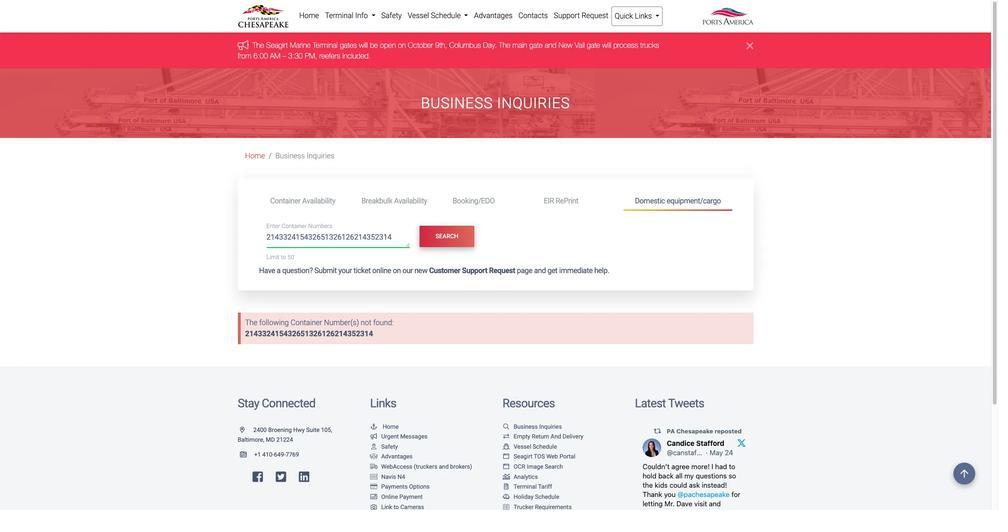 Task type: vqa. For each thing, say whether or not it's contained in the screenshot.
the top 'Links'
yes



Task type: describe. For each thing, give the bounding box(es) containing it.
stay connected
[[238, 397, 316, 410]]

navis n4
[[381, 474, 405, 481]]

+1
[[254, 451, 261, 458]]

2 will from the left
[[603, 41, 612, 49]]

0 vertical spatial schedule
[[431, 11, 461, 20]]

0 horizontal spatial advantages
[[381, 453, 413, 460]]

support request
[[554, 11, 609, 20]]

1 horizontal spatial advantages
[[474, 11, 513, 20]]

tos
[[534, 453, 545, 460]]

the following container number(s) not found: 214332415432651326126214352314
[[245, 318, 394, 338]]

reefers
[[319, 52, 340, 60]]

2 horizontal spatial business
[[514, 423, 538, 430]]

reprint
[[556, 196, 579, 205]]

0 horizontal spatial advantages link
[[370, 453, 413, 460]]

browser image for ocr
[[503, 464, 510, 470]]

and
[[551, 433, 561, 440]]

the for the seagirt marine terminal gates will be open on october 9th, columbus day. the main gate and new vail gate will process trucks from 6:00 am – 3:30 pm, reefers included.
[[253, 41, 264, 49]]

Enter Container Numbers text field
[[267, 232, 410, 248]]

1 horizontal spatial seagirt
[[514, 453, 533, 460]]

pm,
[[305, 52, 317, 60]]

browser image for seagirt
[[503, 454, 510, 460]]

urgent messages
[[381, 433, 428, 440]]

twitter square image
[[276, 472, 286, 484]]

equipment/cargo
[[667, 196, 721, 205]]

1 horizontal spatial request
[[582, 11, 609, 20]]

truck container image
[[370, 464, 378, 470]]

limit to 50
[[267, 254, 294, 261]]

credit card image
[[370, 485, 378, 490]]

the for the following container number(s) not found: 214332415432651326126214352314
[[245, 318, 258, 327]]

1 safety from the top
[[381, 11, 402, 20]]

page
[[517, 266, 533, 275]]

our
[[403, 266, 413, 275]]

customer
[[429, 266, 461, 275]]

domestic equipment/cargo
[[635, 196, 721, 205]]

2400 broening hwy suite 105, baltimore, md 21224
[[238, 427, 332, 444]]

availability for breakbulk availability
[[394, 196, 427, 205]]

found:
[[373, 318, 394, 327]]

21224
[[276, 437, 293, 444]]

enter
[[267, 223, 280, 230]]

terminal tariff link
[[503, 484, 552, 491]]

–
[[283, 52, 286, 60]]

safety link for urgent messages link
[[370, 443, 398, 450]]

1 vertical spatial vessel
[[514, 443, 531, 450]]

domestic equipment/cargo link
[[624, 193, 732, 211]]

tweets
[[668, 397, 705, 410]]

the right day.
[[499, 41, 511, 49]]

numbers
[[308, 223, 333, 230]]

user hard hat image
[[370, 444, 378, 450]]

main
[[513, 41, 527, 49]]

0 horizontal spatial request
[[489, 266, 515, 275]]

availability for container availability
[[302, 196, 336, 205]]

0 vertical spatial inquiries
[[497, 94, 570, 112]]

2 horizontal spatial home
[[383, 423, 399, 430]]

bells image
[[503, 495, 510, 501]]

web
[[547, 453, 558, 460]]

0 horizontal spatial vessel schedule
[[408, 11, 463, 20]]

number(s)
[[324, 318, 359, 327]]

ticket
[[354, 266, 371, 275]]

1 vertical spatial and
[[534, 266, 546, 275]]

terminal for terminal tariff
[[514, 484, 537, 491]]

0 vertical spatial business inquiries
[[421, 94, 570, 112]]

1 vertical spatial container
[[282, 223, 307, 230]]

search inside button
[[436, 233, 459, 240]]

urgent messages link
[[370, 433, 428, 440]]

online payment link
[[370, 494, 423, 501]]

seagirt tos web portal
[[514, 453, 576, 460]]

empty return and delivery
[[514, 433, 584, 440]]

0 horizontal spatial support
[[462, 266, 488, 275]]

bullhorn image
[[370, 434, 378, 440]]

2400
[[253, 427, 267, 434]]

your
[[339, 266, 352, 275]]

contacts
[[519, 11, 548, 20]]

the seagirt marine terminal gates will be open on october 9th, columbus day. the main gate and new vail gate will process trucks from 6:00 am – 3:30 pm, reefers included. link
[[238, 41, 659, 60]]

included.
[[343, 52, 371, 60]]

resources
[[503, 397, 555, 410]]

ocr image search
[[514, 464, 563, 470]]

1 will from the left
[[359, 41, 368, 49]]

1 gate from the left
[[530, 41, 543, 49]]

2 vertical spatial inquiries
[[539, 423, 562, 430]]

booking/edo link
[[442, 193, 533, 210]]

1 vertical spatial business
[[275, 152, 305, 160]]

exchange image
[[503, 434, 510, 440]]

enter container numbers
[[267, 223, 333, 230]]

help.
[[595, 266, 610, 275]]

get
[[548, 266, 558, 275]]

safety link for 'terminal info' link
[[378, 7, 405, 25]]

on inside the seagirt marine terminal gates will be open on october 9th, columbus day. the main gate and new vail gate will process trucks from 6:00 am – 3:30 pm, reefers included.
[[398, 41, 406, 49]]

payments options link
[[370, 484, 430, 491]]

from
[[238, 52, 251, 60]]

terminal info
[[325, 11, 370, 20]]

file invoice image
[[503, 485, 510, 490]]

home link for 'terminal info' link
[[296, 7, 322, 25]]

eir reprint
[[544, 196, 579, 205]]

ocr image search link
[[503, 464, 563, 470]]

list alt image
[[503, 505, 510, 510]]

process
[[614, 41, 639, 49]]

business inquiries link
[[503, 423, 562, 430]]

navis n4 link
[[370, 474, 405, 481]]

schedule for holiday schedule link on the bottom of the page
[[535, 494, 560, 501]]

0 vertical spatial advantages link
[[471, 7, 516, 25]]

1 vertical spatial home
[[245, 152, 265, 160]]

holiday schedule
[[514, 494, 560, 501]]

webaccess (truckers and brokers)
[[381, 464, 472, 470]]

410-
[[262, 451, 274, 458]]

have
[[259, 266, 275, 275]]

and inside the seagirt marine terminal gates will be open on october 9th, columbus day. the main gate and new vail gate will process trucks from 6:00 am – 3:30 pm, reefers included.
[[545, 41, 557, 49]]

+1 410-649-7769 link
[[238, 451, 299, 458]]

customer support request link
[[429, 266, 515, 275]]

not
[[361, 318, 372, 327]]

baltimore,
[[238, 437, 264, 444]]

portal
[[560, 453, 576, 460]]

tariff
[[538, 484, 552, 491]]

105,
[[321, 427, 332, 434]]

terminal for terminal info
[[325, 11, 354, 20]]

trucks
[[641, 41, 659, 49]]

question?
[[282, 266, 313, 275]]

1 horizontal spatial vessel schedule
[[514, 443, 557, 450]]

broening
[[268, 427, 292, 434]]

latest
[[635, 397, 666, 410]]

0 vertical spatial vessel schedule link
[[405, 7, 471, 25]]

marine
[[290, 41, 311, 49]]



Task type: locate. For each thing, give the bounding box(es) containing it.
on left our
[[393, 266, 401, 275]]

1 horizontal spatial support
[[554, 11, 580, 20]]

credit card front image
[[370, 495, 378, 501]]

holiday
[[514, 494, 534, 501]]

the seagirt marine terminal gates will be open on october 9th, columbus day. the main gate and new vail gate will process trucks from 6:00 am – 3:30 pm, reefers included. alert
[[0, 33, 992, 68]]

limit
[[267, 254, 280, 261]]

terminal up reefers
[[313, 41, 338, 49]]

1 vertical spatial advantages link
[[370, 453, 413, 460]]

quick links link
[[612, 7, 663, 26]]

support right customer
[[462, 266, 488, 275]]

0 horizontal spatial home
[[245, 152, 265, 160]]

webaccess
[[381, 464, 413, 470]]

safety up open on the top left of the page
[[381, 11, 402, 20]]

+1 410-649-7769
[[254, 451, 299, 458]]

seagirt
[[266, 41, 288, 49], [514, 453, 533, 460]]

1 horizontal spatial will
[[603, 41, 612, 49]]

browser image up analytics image
[[503, 464, 510, 470]]

search up customer
[[436, 233, 459, 240]]

safety link up open on the top left of the page
[[378, 7, 405, 25]]

on right open on the top left of the page
[[398, 41, 406, 49]]

and
[[545, 41, 557, 49], [534, 266, 546, 275], [439, 464, 449, 470]]

analytics image
[[503, 475, 510, 480]]

open
[[380, 41, 396, 49]]

1 horizontal spatial business
[[421, 94, 493, 112]]

home link for urgent messages link
[[370, 423, 399, 430]]

0 vertical spatial business
[[421, 94, 493, 112]]

0 vertical spatial seagirt
[[266, 41, 288, 49]]

0 horizontal spatial seagirt
[[266, 41, 288, 49]]

214332415432651326126214352314
[[245, 330, 373, 338]]

1 horizontal spatial advantages link
[[471, 7, 516, 25]]

advantages up day.
[[474, 11, 513, 20]]

0 vertical spatial support
[[554, 11, 580, 20]]

new
[[559, 41, 573, 49]]

2 gate from the left
[[587, 41, 600, 49]]

1 horizontal spatial vessel schedule link
[[503, 443, 557, 450]]

will left process
[[603, 41, 612, 49]]

the seagirt marine terminal gates will be open on october 9th, columbus day. the main gate and new vail gate will process trucks from 6:00 am – 3:30 pm, reefers included.
[[238, 41, 659, 60]]

2 horizontal spatial home link
[[370, 423, 399, 430]]

2 vertical spatial and
[[439, 464, 449, 470]]

1 horizontal spatial search
[[545, 464, 563, 470]]

0 horizontal spatial vessel schedule link
[[405, 7, 471, 25]]

1 horizontal spatial gate
[[587, 41, 600, 49]]

0 horizontal spatial gate
[[530, 41, 543, 49]]

image
[[527, 464, 544, 470]]

2 safety from the top
[[381, 443, 398, 450]]

0 vertical spatial links
[[635, 12, 652, 20]]

immediate
[[559, 266, 593, 275]]

1 horizontal spatial availability
[[394, 196, 427, 205]]

0 horizontal spatial availability
[[302, 196, 336, 205]]

0 vertical spatial browser image
[[503, 454, 510, 460]]

0 horizontal spatial links
[[370, 397, 396, 410]]

terminal
[[325, 11, 354, 20], [313, 41, 338, 49], [514, 484, 537, 491]]

0 vertical spatial advantages
[[474, 11, 513, 20]]

info
[[355, 11, 368, 20]]

search down web
[[545, 464, 563, 470]]

analytics link
[[503, 474, 538, 481]]

0 horizontal spatial will
[[359, 41, 368, 49]]

2 availability from the left
[[394, 196, 427, 205]]

1 vertical spatial home link
[[245, 152, 265, 160]]

0 vertical spatial home link
[[296, 7, 322, 25]]

submit
[[315, 266, 337, 275]]

linkedin image
[[299, 472, 309, 484]]

and left new
[[545, 41, 557, 49]]

9th,
[[435, 41, 447, 49]]

3:30
[[288, 52, 303, 60]]

contacts link
[[516, 7, 551, 25]]

terminal left info
[[325, 11, 354, 20]]

vessel up october
[[408, 11, 429, 20]]

container availability
[[270, 196, 336, 205]]

advantages link
[[471, 7, 516, 25], [370, 453, 413, 460]]

gate right vail
[[587, 41, 600, 49]]

seagirt tos web portal link
[[503, 453, 576, 460]]

2 vertical spatial container
[[291, 318, 322, 327]]

container right enter
[[282, 223, 307, 230]]

1 horizontal spatial vessel
[[514, 443, 531, 450]]

7769
[[286, 451, 299, 458]]

ocr
[[514, 464, 526, 470]]

vessel schedule link down empty
[[503, 443, 557, 450]]

gate right "main"
[[530, 41, 543, 49]]

1 vertical spatial seagirt
[[514, 453, 533, 460]]

0 vertical spatial terminal
[[325, 11, 354, 20]]

seagirt up ocr
[[514, 453, 533, 460]]

vessel schedule up seagirt tos web portal link
[[514, 443, 557, 450]]

business inquiries
[[421, 94, 570, 112], [275, 152, 335, 160], [514, 423, 562, 430]]

following
[[259, 318, 289, 327]]

on
[[398, 41, 406, 49], [393, 266, 401, 275]]

new
[[415, 266, 428, 275]]

payment
[[400, 494, 423, 501]]

schedule up 9th,
[[431, 11, 461, 20]]

1 horizontal spatial links
[[635, 12, 652, 20]]

inquiries
[[497, 94, 570, 112], [307, 152, 335, 160], [539, 423, 562, 430]]

1 vertical spatial safety
[[381, 443, 398, 450]]

seagirt up am
[[266, 41, 288, 49]]

will left be
[[359, 41, 368, 49]]

webaccess (truckers and brokers) link
[[370, 464, 472, 470]]

request left page on the bottom of the page
[[489, 266, 515, 275]]

0 vertical spatial safety
[[381, 11, 402, 20]]

1 vertical spatial inquiries
[[307, 152, 335, 160]]

be
[[370, 41, 378, 49]]

eir
[[544, 196, 554, 205]]

0 horizontal spatial home link
[[245, 152, 265, 160]]

safety link
[[378, 7, 405, 25], [370, 443, 398, 450]]

advantages link up day.
[[471, 7, 516, 25]]

1 vertical spatial browser image
[[503, 464, 510, 470]]

bullhorn image
[[238, 40, 253, 50]]

0 vertical spatial request
[[582, 11, 609, 20]]

1 vertical spatial search
[[545, 464, 563, 470]]

container availability link
[[259, 193, 350, 210]]

support
[[554, 11, 580, 20], [462, 266, 488, 275]]

links inside the quick links link
[[635, 12, 652, 20]]

availability up numbers
[[302, 196, 336, 205]]

1 browser image from the top
[[503, 454, 510, 460]]

1 horizontal spatial home link
[[296, 7, 322, 25]]

delivery
[[563, 433, 584, 440]]

1 vertical spatial safety link
[[370, 443, 398, 450]]

availability inside breakbulk availability link
[[394, 196, 427, 205]]

breakbulk availability
[[362, 196, 427, 205]]

suite
[[306, 427, 320, 434]]

will
[[359, 41, 368, 49], [603, 41, 612, 49]]

online
[[381, 494, 398, 501]]

links up anchor image
[[370, 397, 396, 410]]

safety link down urgent
[[370, 443, 398, 450]]

1 vertical spatial links
[[370, 397, 396, 410]]

1 vertical spatial advantages
[[381, 453, 413, 460]]

0 vertical spatial safety link
[[378, 7, 405, 25]]

gate
[[530, 41, 543, 49], [587, 41, 600, 49]]

safety down urgent
[[381, 443, 398, 450]]

0 vertical spatial on
[[398, 41, 406, 49]]

0 horizontal spatial search
[[436, 233, 459, 240]]

anchor image
[[370, 424, 378, 430]]

1 vertical spatial schedule
[[533, 443, 557, 450]]

latest tweets
[[635, 397, 705, 410]]

2 vertical spatial home link
[[370, 423, 399, 430]]

container up 214332415432651326126214352314
[[291, 318, 322, 327]]

payments
[[381, 484, 408, 491]]

schedule for the right vessel schedule link
[[533, 443, 557, 450]]

2 vertical spatial terminal
[[514, 484, 537, 491]]

vessel down empty
[[514, 443, 531, 450]]

schedule up seagirt tos web portal
[[533, 443, 557, 450]]

1 availability from the left
[[302, 196, 336, 205]]

availability right breakbulk
[[394, 196, 427, 205]]

messages
[[400, 433, 428, 440]]

urgent
[[381, 433, 399, 440]]

advantages link up webaccess
[[370, 453, 413, 460]]

quick links
[[615, 12, 654, 20]]

seagirt inside the seagirt marine terminal gates will be open on october 9th, columbus day. the main gate and new vail gate will process trucks from 6:00 am – 3:30 pm, reefers included.
[[266, 41, 288, 49]]

1 vertical spatial on
[[393, 266, 401, 275]]

container inside the following container number(s) not found: 214332415432651326126214352314
[[291, 318, 322, 327]]

1 vertical spatial support
[[462, 266, 488, 275]]

0 vertical spatial search
[[436, 233, 459, 240]]

availability inside 'container availability' link
[[302, 196, 336, 205]]

0 vertical spatial home
[[299, 11, 319, 20]]

support up new
[[554, 11, 580, 20]]

browser image inside seagirt tos web portal link
[[503, 454, 510, 460]]

hand receiving image
[[370, 454, 378, 460]]

2 vertical spatial business inquiries
[[514, 423, 562, 430]]

advantages up webaccess
[[381, 453, 413, 460]]

terminal info link
[[322, 7, 378, 25]]

1 vertical spatial vessel schedule link
[[503, 443, 557, 450]]

the left following
[[245, 318, 258, 327]]

ship image
[[503, 444, 510, 450]]

a
[[277, 266, 281, 275]]

breakbulk
[[362, 196, 393, 205]]

1 vertical spatial terminal
[[313, 41, 338, 49]]

0 vertical spatial container
[[270, 196, 301, 205]]

links
[[635, 12, 652, 20], [370, 397, 396, 410]]

1 vertical spatial request
[[489, 266, 515, 275]]

vessel schedule link up 9th,
[[405, 7, 471, 25]]

terminal down analytics
[[514, 484, 537, 491]]

1 vertical spatial vessel schedule
[[514, 443, 557, 450]]

phone office image
[[240, 452, 254, 458]]

options
[[409, 484, 430, 491]]

the up 6:00
[[253, 41, 264, 49]]

have a question? submit your ticket online on our new customer support request page and get immediate help.
[[259, 266, 610, 275]]

2 vertical spatial home
[[383, 423, 399, 430]]

terminal inside the seagirt marine terminal gates will be open on october 9th, columbus day. the main gate and new vail gate will process trucks from 6:00 am – 3:30 pm, reefers included.
[[313, 41, 338, 49]]

md
[[266, 437, 275, 444]]

request left quick
[[582, 11, 609, 20]]

am
[[270, 52, 281, 60]]

browser image down ship image
[[503, 454, 510, 460]]

vessel schedule up 9th,
[[408, 11, 463, 20]]

0 vertical spatial vessel schedule
[[408, 11, 463, 20]]

schedule
[[431, 11, 461, 20], [533, 443, 557, 450], [535, 494, 560, 501]]

navis
[[381, 474, 396, 481]]

search button
[[420, 226, 475, 247]]

the inside the following container number(s) not found: 214332415432651326126214352314
[[245, 318, 258, 327]]

business
[[421, 94, 493, 112], [275, 152, 305, 160], [514, 423, 538, 430]]

empty
[[514, 433, 531, 440]]

eir reprint link
[[533, 193, 624, 210]]

container
[[270, 196, 301, 205], [282, 223, 307, 230], [291, 318, 322, 327]]

camera image
[[370, 505, 378, 510]]

2 browser image from the top
[[503, 464, 510, 470]]

empty return and delivery link
[[503, 433, 584, 440]]

container storage image
[[370, 475, 378, 480]]

browser image
[[503, 454, 510, 460], [503, 464, 510, 470]]

analytics
[[514, 474, 538, 481]]

1 vertical spatial business inquiries
[[275, 152, 335, 160]]

payments options
[[381, 484, 430, 491]]

facebook square image
[[253, 472, 263, 484]]

and left get
[[534, 266, 546, 275]]

vessel inside vessel schedule link
[[408, 11, 429, 20]]

schedule down tariff
[[535, 494, 560, 501]]

go to top image
[[954, 463, 976, 485]]

map marker alt image
[[240, 428, 252, 433]]

2 vertical spatial business
[[514, 423, 538, 430]]

hwy
[[293, 427, 305, 434]]

0 vertical spatial and
[[545, 41, 557, 49]]

1 horizontal spatial home
[[299, 11, 319, 20]]

return
[[532, 433, 549, 440]]

close image
[[747, 40, 754, 51]]

0 horizontal spatial vessel
[[408, 11, 429, 20]]

0 vertical spatial vessel
[[408, 11, 429, 20]]

advantages
[[474, 11, 513, 20], [381, 453, 413, 460]]

search image
[[503, 424, 510, 430]]

breakbulk availability link
[[350, 193, 442, 210]]

container up enter
[[270, 196, 301, 205]]

(truckers
[[414, 464, 438, 470]]

browser image inside ocr image search link
[[503, 464, 510, 470]]

links right quick
[[635, 12, 652, 20]]

0 horizontal spatial business
[[275, 152, 305, 160]]

domestic
[[635, 196, 665, 205]]

2 vertical spatial schedule
[[535, 494, 560, 501]]

and left brokers)
[[439, 464, 449, 470]]

vessel
[[408, 11, 429, 20], [514, 443, 531, 450]]

vessel schedule
[[408, 11, 463, 20], [514, 443, 557, 450]]

booking/edo
[[453, 196, 495, 205]]

vessel schedule link
[[405, 7, 471, 25], [503, 443, 557, 450]]

columbus
[[449, 41, 481, 49]]



